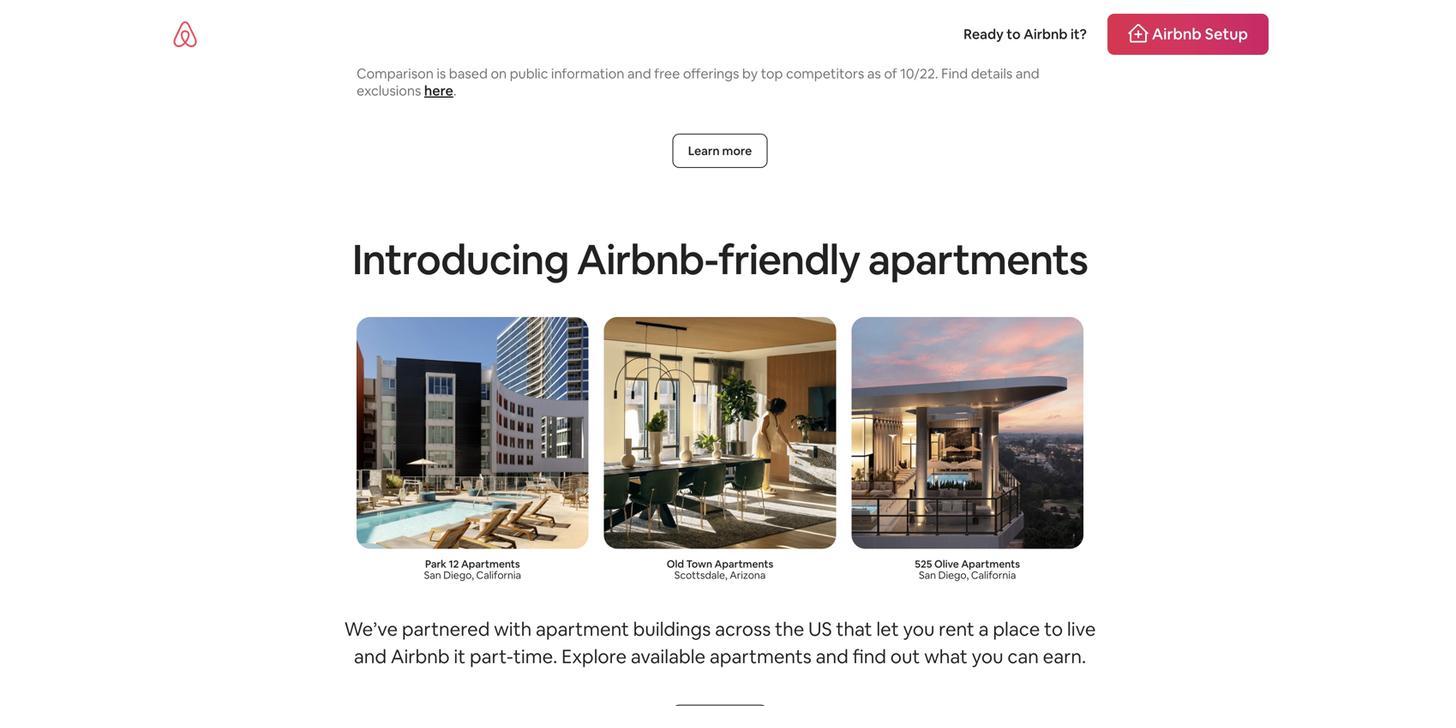Task type: vqa. For each thing, say whether or not it's contained in the screenshot.
buildings
yes



Task type: describe. For each thing, give the bounding box(es) containing it.
1 horizontal spatial airbnb
[[1024, 25, 1068, 43]]

here link
[[424, 82, 453, 99]]

ready
[[964, 25, 1004, 43]]

information
[[551, 65, 624, 82]]

ready to airbnb it?
[[964, 25, 1087, 43]]

diego, for 12
[[443, 569, 474, 582]]

free
[[654, 65, 680, 82]]

find
[[853, 645, 886, 669]]

we've
[[344, 617, 398, 642]]

live
[[1067, 617, 1096, 642]]

park 12 apartments san diego, california
[[424, 558, 521, 582]]

public
[[510, 65, 548, 82]]

2 horizontal spatial airbnb
[[1152, 24, 1202, 44]]

airbnb homepage image
[[171, 21, 199, 48]]

and right details
[[1016, 65, 1039, 82]]

can
[[1007, 645, 1039, 669]]

that
[[836, 617, 872, 642]]

it?
[[1071, 25, 1087, 43]]

explore
[[562, 645, 627, 669]]

offerings
[[683, 65, 739, 82]]

525
[[915, 558, 932, 571]]

we've partnered with apartment buildings across the us that let you rent a place to live and airbnb it part-time. explore available apartments and find out what you can earn.
[[344, 617, 1096, 669]]

apartments for old town apartments
[[715, 558, 773, 571]]

.
[[453, 82, 457, 99]]

comparison
[[357, 65, 434, 82]]

california for 525 olive apartments
[[971, 569, 1016, 582]]

with
[[494, 617, 532, 642]]

0 vertical spatial to
[[1007, 25, 1021, 43]]

buildings
[[633, 617, 711, 642]]

details
[[971, 65, 1013, 82]]

a
[[979, 617, 989, 642]]

old
[[667, 558, 684, 571]]

learn
[[688, 143, 720, 158]]

friendly
[[718, 233, 860, 286]]

available
[[631, 645, 706, 669]]

park
[[425, 558, 447, 571]]

olive
[[934, 558, 959, 571]]

here
[[424, 82, 453, 99]]

earn.
[[1043, 645, 1086, 669]]

airbnb inside we've partnered with apartment buildings across the us that let you rent a place to live and airbnb it part-time. explore available apartments and find out what you can earn.
[[391, 645, 450, 669]]

san for park
[[424, 569, 441, 582]]

scottsdale,
[[674, 569, 727, 582]]

setup
[[1205, 24, 1248, 44]]

exclusions
[[357, 82, 421, 99]]

apartment
[[536, 617, 629, 642]]

diego, for olive
[[938, 569, 969, 582]]

airbnb-
[[577, 233, 718, 286]]

rent
[[939, 617, 974, 642]]

out
[[890, 645, 920, 669]]

and down the 'we've'
[[354, 645, 387, 669]]



Task type: locate. For each thing, give the bounding box(es) containing it.
airbnb setup link
[[1107, 14, 1269, 55]]

1 san from the left
[[424, 569, 441, 582]]

1 horizontal spatial san
[[919, 569, 936, 582]]

airbnb down 'partnered'
[[391, 645, 450, 669]]

1 horizontal spatial apartments
[[715, 558, 773, 571]]

us
[[808, 617, 832, 642]]

1 california from the left
[[476, 569, 521, 582]]

partnered
[[402, 617, 490, 642]]

introducing
[[352, 233, 569, 286]]

airbnb left setup
[[1152, 24, 1202, 44]]

0 horizontal spatial apartments
[[461, 558, 520, 571]]

1 horizontal spatial apartments
[[868, 233, 1088, 286]]

of
[[884, 65, 897, 82]]

0 horizontal spatial airbnb
[[391, 645, 450, 669]]

diego, inside 525 olive apartments san diego, california
[[938, 569, 969, 582]]

learn more
[[688, 143, 752, 158]]

apartments for 525 olive apartments
[[961, 558, 1020, 571]]

3 apartments from the left
[[961, 558, 1020, 571]]

2 diego, from the left
[[938, 569, 969, 582]]

airbnb left it?
[[1024, 25, 1068, 43]]

1 vertical spatial to
[[1044, 617, 1063, 642]]

learn more link
[[673, 134, 767, 168]]

more
[[722, 143, 752, 158]]

san for 525
[[919, 569, 936, 582]]

apartments for park 12 apartments
[[461, 558, 520, 571]]

2 california from the left
[[971, 569, 1016, 582]]

to right ready
[[1007, 25, 1021, 43]]

arizona
[[730, 569, 766, 582]]

apartments
[[868, 233, 1088, 286], [710, 645, 812, 669]]

as
[[867, 65, 881, 82]]

2 san from the left
[[919, 569, 936, 582]]

0 horizontal spatial apartments
[[710, 645, 812, 669]]

1 vertical spatial apartments
[[710, 645, 812, 669]]

0 horizontal spatial san
[[424, 569, 441, 582]]

0 horizontal spatial diego,
[[443, 569, 474, 582]]

apartments right 12 in the left bottom of the page
[[461, 558, 520, 571]]

california right olive at the right of page
[[971, 569, 1016, 582]]

airbnb setup
[[1152, 24, 1248, 44]]

apartments
[[461, 558, 520, 571], [715, 558, 773, 571], [961, 558, 1020, 571]]

1 horizontal spatial california
[[971, 569, 1016, 582]]

apartments right olive at the right of page
[[961, 558, 1020, 571]]

california
[[476, 569, 521, 582], [971, 569, 1016, 582]]

apartments right town
[[715, 558, 773, 571]]

1 apartments from the left
[[461, 558, 520, 571]]

0 horizontal spatial you
[[903, 617, 935, 642]]

comparison is based on public information and free offerings by top competitors as of 10/22. find details and exclusions
[[357, 65, 1039, 99]]

apartments inside park 12 apartments san diego, california
[[461, 558, 520, 571]]

san inside park 12 apartments san diego, california
[[424, 569, 441, 582]]

0 horizontal spatial to
[[1007, 25, 1021, 43]]

competitors
[[786, 65, 864, 82]]

california for park 12 apartments
[[476, 569, 521, 582]]

across
[[715, 617, 771, 642]]

san
[[424, 569, 441, 582], [919, 569, 936, 582]]

and down us
[[816, 645, 848, 669]]

diego, up 'partnered'
[[443, 569, 474, 582]]

on
[[491, 65, 507, 82]]

0 vertical spatial you
[[903, 617, 935, 642]]

and left free at top left
[[627, 65, 651, 82]]

you
[[903, 617, 935, 642], [972, 645, 1003, 669]]

based
[[449, 65, 488, 82]]

1 diego, from the left
[[443, 569, 474, 582]]

1 horizontal spatial diego,
[[938, 569, 969, 582]]

2 horizontal spatial apartments
[[961, 558, 1020, 571]]

to left live
[[1044, 617, 1063, 642]]

here .
[[424, 82, 457, 99]]

time.
[[513, 645, 557, 669]]

image of a person opening a sideboard drawer in a modern, stylish dining room image
[[604, 317, 836, 549], [604, 317, 836, 549]]

is
[[437, 65, 446, 82]]

1 vertical spatial you
[[972, 645, 1003, 669]]

san inside 525 olive apartments san diego, california
[[919, 569, 936, 582]]

you up out
[[903, 617, 935, 642]]

diego,
[[443, 569, 474, 582], [938, 569, 969, 582]]

it
[[454, 645, 466, 669]]

0 horizontal spatial california
[[476, 569, 521, 582]]

by
[[742, 65, 758, 82]]

what
[[924, 645, 968, 669]]

image of a pool in an apartment complex courtyard on a sunny day image
[[357, 317, 589, 549], [357, 317, 589, 549]]

2 apartments from the left
[[715, 558, 773, 571]]

apartments inside we've partnered with apartment buildings across the us that let you rent a place to live and airbnb it part-time. explore available apartments and find out what you can earn.
[[710, 645, 812, 669]]

1 horizontal spatial to
[[1044, 617, 1063, 642]]

california inside park 12 apartments san diego, california
[[476, 569, 521, 582]]

12
[[449, 558, 459, 571]]

and
[[627, 65, 651, 82], [1016, 65, 1039, 82], [354, 645, 387, 669], [816, 645, 848, 669]]

apartments inside old town apartments scottsdale, arizona
[[715, 558, 773, 571]]

diego, right 525
[[938, 569, 969, 582]]

diego, inside park 12 apartments san diego, california
[[443, 569, 474, 582]]

you down a at the right bottom of page
[[972, 645, 1003, 669]]

to inside we've partnered with apartment buildings across the us that let you rent a place to live and airbnb it part-time. explore available apartments and find out what you can earn.
[[1044, 617, 1063, 642]]

apartments inside 525 olive apartments san diego, california
[[961, 558, 1020, 571]]

image of a rooftop pool on a city apartment building at dusk image
[[851, 317, 1083, 549], [851, 317, 1083, 549]]

california right 12 in the left bottom of the page
[[476, 569, 521, 582]]

525 olive apartments san diego, california
[[915, 558, 1020, 582]]

1 horizontal spatial you
[[972, 645, 1003, 669]]

to
[[1007, 25, 1021, 43], [1044, 617, 1063, 642]]

the
[[775, 617, 804, 642]]

town
[[686, 558, 712, 571]]

0 vertical spatial apartments
[[868, 233, 1088, 286]]

top
[[761, 65, 783, 82]]

airbnb
[[1152, 24, 1202, 44], [1024, 25, 1068, 43], [391, 645, 450, 669]]

old town apartments scottsdale, arizona
[[667, 558, 773, 582]]

let
[[876, 617, 899, 642]]

10/22.
[[900, 65, 938, 82]]

introducing airbnb-friendly apartments
[[352, 233, 1088, 286]]

california inside 525 olive apartments san diego, california
[[971, 569, 1016, 582]]

place
[[993, 617, 1040, 642]]

find
[[941, 65, 968, 82]]

part-
[[470, 645, 513, 669]]



